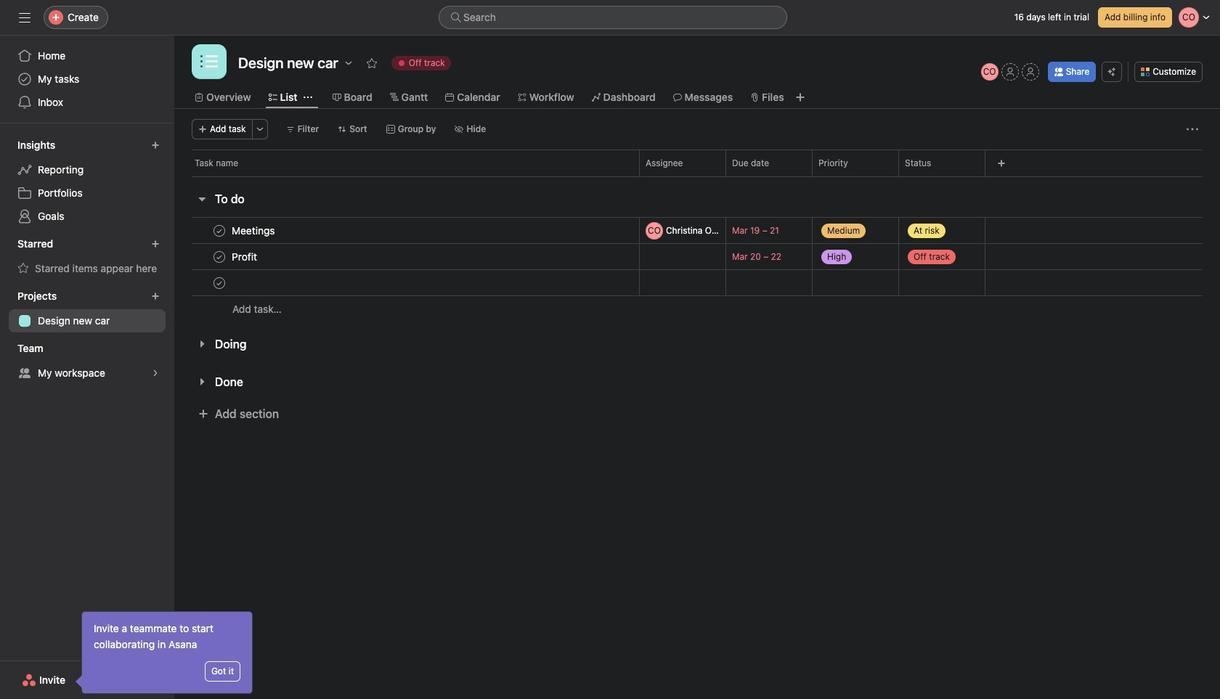 Task type: vqa. For each thing, say whether or not it's contained in the screenshot.
Meetings cell
yes



Task type: locate. For each thing, give the bounding box(es) containing it.
meetings cell
[[174, 217, 639, 244]]

1 vertical spatial task name text field
[[229, 249, 261, 264]]

add tab image
[[794, 92, 806, 103]]

1 vertical spatial mark complete image
[[211, 248, 228, 265]]

mark complete image
[[211, 222, 228, 239], [211, 248, 228, 265], [211, 274, 228, 292]]

list box
[[439, 6, 787, 29]]

1 mark complete image from the top
[[211, 222, 228, 239]]

row
[[174, 150, 1220, 176], [192, 176, 1203, 177], [174, 217, 1220, 244], [174, 243, 1220, 270], [174, 269, 1220, 296], [174, 296, 1220, 322]]

2 mark complete image from the top
[[211, 248, 228, 265]]

manage project members image
[[981, 63, 998, 81]]

2 vertical spatial mark complete image
[[211, 274, 228, 292]]

task name text field inside profit cell
[[229, 249, 261, 264]]

mark complete image inside meetings cell
[[211, 222, 228, 239]]

mark complete image inside profit cell
[[211, 248, 228, 265]]

mark complete checkbox inside meetings cell
[[211, 222, 228, 239]]

mark complete checkbox for task name text box within the profit cell
[[211, 248, 228, 265]]

collapse task list for this group image
[[196, 193, 208, 205]]

3 mark complete checkbox from the top
[[211, 274, 228, 292]]

task name text field for mark complete image in profit cell
[[229, 249, 261, 264]]

1 vertical spatial mark complete checkbox
[[211, 248, 228, 265]]

2 expand task list for this group image from the top
[[196, 376, 208, 388]]

1 vertical spatial expand task list for this group image
[[196, 376, 208, 388]]

1 mark complete checkbox from the top
[[211, 222, 228, 239]]

more actions image
[[255, 125, 264, 134]]

task name text field for mark complete image within meetings cell
[[229, 223, 279, 238]]

task name text field inside meetings cell
[[229, 223, 279, 238]]

cell
[[174, 269, 639, 296]]

mark complete checkbox for task name text box inside meetings cell
[[211, 222, 228, 239]]

2 mark complete checkbox from the top
[[211, 248, 228, 265]]

add items to starred image
[[151, 240, 160, 248]]

0 vertical spatial task name text field
[[229, 223, 279, 238]]

global element
[[0, 36, 174, 123]]

Mark complete checkbox
[[211, 222, 228, 239], [211, 248, 228, 265], [211, 274, 228, 292]]

Task name text field
[[229, 223, 279, 238], [229, 249, 261, 264]]

2 vertical spatial mark complete checkbox
[[211, 274, 228, 292]]

tooltip
[[78, 612, 252, 694]]

insights element
[[0, 132, 174, 231]]

0 vertical spatial mark complete checkbox
[[211, 222, 228, 239]]

1 task name text field from the top
[[229, 223, 279, 238]]

expand task list for this group image
[[196, 338, 208, 350], [196, 376, 208, 388]]

2 task name text field from the top
[[229, 249, 261, 264]]

starred element
[[0, 231, 174, 283]]

0 vertical spatial expand task list for this group image
[[196, 338, 208, 350]]

0 vertical spatial mark complete image
[[211, 222, 228, 239]]

mark complete checkbox inside profit cell
[[211, 248, 228, 265]]



Task type: describe. For each thing, give the bounding box(es) containing it.
tab actions image
[[303, 93, 312, 102]]

3 mark complete image from the top
[[211, 274, 228, 292]]

new insights image
[[151, 141, 160, 150]]

mark complete image for profit cell
[[211, 248, 228, 265]]

1 expand task list for this group image from the top
[[196, 338, 208, 350]]

new project or portfolio image
[[151, 292, 160, 301]]

list image
[[200, 53, 218, 70]]

profit cell
[[174, 243, 639, 270]]

see details, my workspace image
[[151, 369, 160, 378]]

teams element
[[0, 336, 174, 388]]

mark complete image for meetings cell at top
[[211, 222, 228, 239]]

more actions image
[[1187, 123, 1198, 135]]

header to do tree grid
[[174, 217, 1220, 322]]

add field image
[[997, 159, 1006, 168]]

ask ai image
[[1108, 68, 1117, 76]]

projects element
[[0, 283, 174, 336]]

hide sidebar image
[[19, 12, 31, 23]]

add to starred image
[[366, 57, 377, 69]]



